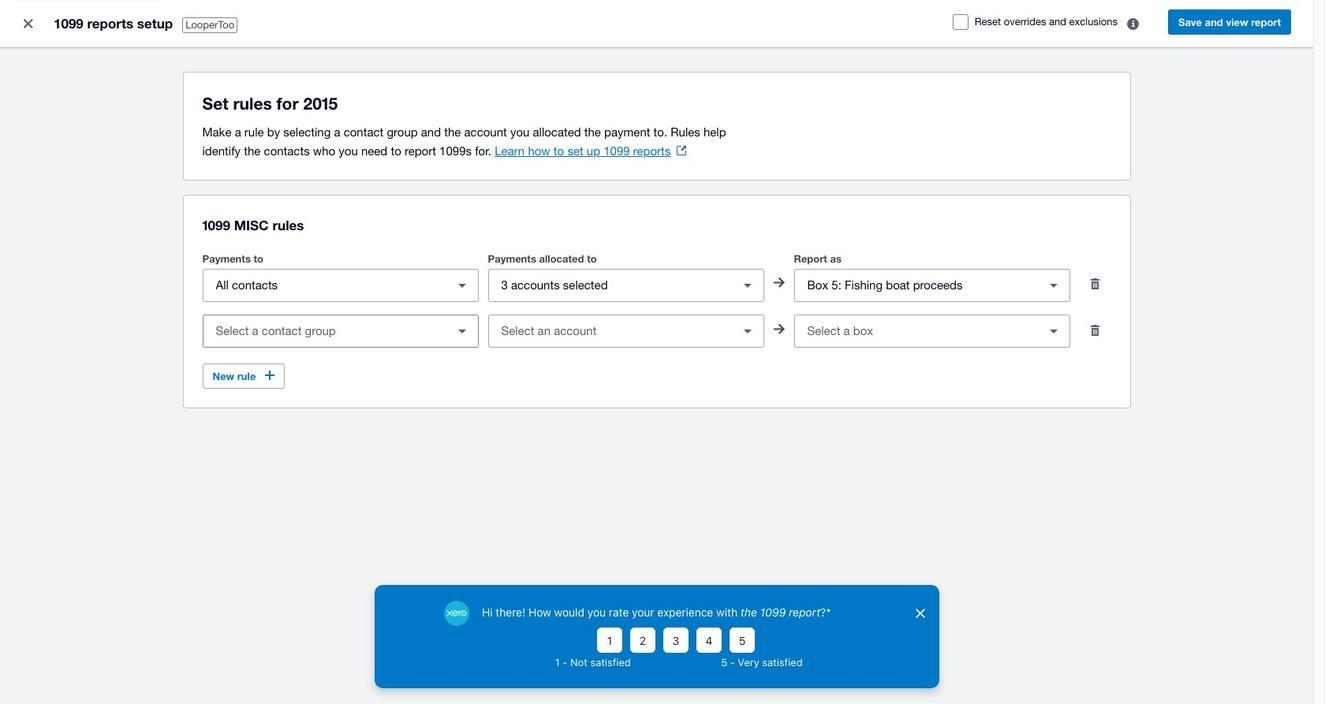 Task type: locate. For each thing, give the bounding box(es) containing it.
2 expand list of boxes image from the top
[[1038, 316, 1070, 347]]

1 horizontal spatial you
[[511, 125, 530, 139]]

payments
[[202, 253, 251, 265], [488, 253, 537, 265]]

the right identify
[[244, 144, 261, 158]]

a
[[235, 125, 241, 139], [334, 125, 341, 139]]

0 vertical spatial reports
[[87, 15, 133, 32]]

2 horizontal spatial the
[[585, 125, 601, 139]]

0 horizontal spatial you
[[339, 144, 358, 158]]

1 expand list of boxes image from the top
[[1038, 270, 1070, 301]]

report inside make a rule by selecting a contact group and the account you allocated the payment to. rules help identify the contacts who you need to report 1099s for.
[[405, 144, 436, 158]]

payments allocated to
[[488, 253, 597, 265]]

0 horizontal spatial and
[[421, 125, 441, 139]]

1 horizontal spatial and
[[1050, 16, 1067, 28]]

expand list of boxes image left delete the rule for payments to the all contacts, allocated to 5000 - cost of goods sold, 6000 - advertising and 6140 - business license & fees, mapped to misc_pre2020 box 5 icon
[[1038, 270, 1070, 301]]

0 vertical spatial expand list of boxes image
[[1038, 270, 1070, 301]]

the
[[444, 125, 461, 139], [585, 125, 601, 139], [244, 144, 261, 158]]

1 horizontal spatial 1099
[[202, 217, 230, 234]]

reports down "to."
[[634, 144, 671, 158]]

1099
[[54, 15, 84, 32], [604, 144, 630, 158], [202, 217, 230, 234]]

0 vertical spatial 1099
[[54, 15, 84, 32]]

dialog
[[374, 585, 940, 689]]

0 horizontal spatial 1099
[[54, 15, 84, 32]]

2 vertical spatial 1099
[[202, 217, 230, 234]]

1 vertical spatial 1099
[[604, 144, 630, 158]]

set rules for 2015
[[202, 94, 338, 114]]

1 horizontal spatial the
[[444, 125, 461, 139]]

for
[[277, 94, 299, 114]]

2 horizontal spatial and
[[1206, 16, 1224, 28]]

by
[[267, 125, 280, 139]]

rules
[[233, 94, 272, 114], [273, 217, 304, 234]]

rule inside make a rule by selecting a contact group and the account you allocated the payment to. rules help identify the contacts who you need to report 1099s for.
[[245, 125, 264, 139]]

payments to
[[202, 253, 264, 265]]

reports left setup
[[87, 15, 133, 32]]

to
[[391, 144, 402, 158], [554, 144, 564, 158], [254, 253, 264, 265], [587, 253, 597, 265]]

expand list of boxes image
[[1038, 270, 1070, 301], [1038, 316, 1070, 347]]

expand list of contact groups image
[[446, 316, 478, 347]]

rule inside button
[[237, 370, 256, 383]]

report inside button
[[1252, 16, 1282, 28]]

the up the up
[[585, 125, 601, 139]]

allocated up payments allocated to field
[[539, 253, 584, 265]]

rule right new
[[237, 370, 256, 383]]

rule left 'by'
[[245, 125, 264, 139]]

report down group
[[405, 144, 436, 158]]

1099 right close rules icon
[[54, 15, 84, 32]]

0 horizontal spatial the
[[244, 144, 261, 158]]

new
[[213, 370, 235, 383]]

identify
[[202, 144, 241, 158]]

expand list image
[[732, 270, 764, 301]]

report
[[794, 253, 828, 265]]

learn how to set up 1099 reports
[[495, 144, 671, 158]]

0 horizontal spatial reports
[[87, 15, 133, 32]]

reset overrides and exclusions
[[975, 16, 1118, 28]]

misc
[[234, 217, 269, 234]]

1 payments from the left
[[202, 253, 251, 265]]

1099 misc rules
[[202, 217, 304, 234]]

and right group
[[421, 125, 441, 139]]

learn how to set up 1099 reports link
[[495, 144, 687, 158]]

1 vertical spatial allocated
[[539, 253, 584, 265]]

you
[[511, 125, 530, 139], [339, 144, 358, 158]]

report right view on the right top
[[1252, 16, 1282, 28]]

0 vertical spatial rules
[[233, 94, 272, 114]]

2 payments from the left
[[488, 253, 537, 265]]

a right make
[[235, 125, 241, 139]]

0 vertical spatial rule
[[245, 125, 264, 139]]

1 vertical spatial rule
[[237, 370, 256, 383]]

1 horizontal spatial report
[[1252, 16, 1282, 28]]

rules
[[671, 125, 701, 139]]

contact
[[344, 125, 384, 139]]

0 horizontal spatial rules
[[233, 94, 272, 114]]

1099 reports setup
[[54, 15, 173, 32]]

make
[[202, 125, 232, 139]]

learn
[[495, 144, 525, 158]]

0 horizontal spatial report
[[405, 144, 436, 158]]

you right who
[[339, 144, 358, 158]]

1099 down payment
[[604, 144, 630, 158]]

allocated inside make a rule by selecting a contact group and the account you allocated the payment to. rules help identify the contacts who you need to report 1099s for.
[[533, 125, 581, 139]]

you up learn
[[511, 125, 530, 139]]

1 vertical spatial report
[[405, 144, 436, 158]]

0 vertical spatial you
[[511, 125, 530, 139]]

1 horizontal spatial payments
[[488, 253, 537, 265]]

and
[[1050, 16, 1067, 28], [1206, 16, 1224, 28], [421, 125, 441, 139]]

report
[[1252, 16, 1282, 28], [405, 144, 436, 158]]

save
[[1179, 16, 1203, 28]]

delete the rule for payments to the all contacts, allocated to 5000 - cost of goods sold, 6000 - advertising and 6140 - business license & fees, mapped to misc_pre2020 box 5 image
[[1080, 268, 1112, 300]]

report as
[[794, 253, 842, 265]]

rules left for
[[233, 94, 272, 114]]

to down group
[[391, 144, 402, 158]]

need
[[361, 144, 388, 158]]

expand list of boxes image left delete the empty rule icon
[[1038, 316, 1070, 347]]

0 vertical spatial report
[[1252, 16, 1282, 28]]

a up who
[[334, 125, 341, 139]]

0 horizontal spatial payments
[[202, 253, 251, 265]]

0 horizontal spatial a
[[235, 125, 241, 139]]

to inside make a rule by selecting a contact group and the account you allocated the payment to. rules help identify the contacts who you need to report 1099s for.
[[391, 144, 402, 158]]

to down 1099 misc rules
[[254, 253, 264, 265]]

reports
[[87, 15, 133, 32], [634, 144, 671, 158]]

rules right the misc
[[273, 217, 304, 234]]

1 vertical spatial reports
[[634, 144, 671, 158]]

1 horizontal spatial reports
[[634, 144, 671, 158]]

0 vertical spatial allocated
[[533, 125, 581, 139]]

1 a from the left
[[235, 125, 241, 139]]

and left view on the right top
[[1206, 16, 1224, 28]]

1 vertical spatial you
[[339, 144, 358, 158]]

1 vertical spatial expand list of boxes image
[[1038, 316, 1070, 347]]

setup
[[137, 15, 173, 32]]

reset
[[975, 16, 1002, 28]]

allocated up how
[[533, 125, 581, 139]]

1 vertical spatial rules
[[273, 217, 304, 234]]

1099 for 1099 reports setup
[[54, 15, 84, 32]]

save and view report
[[1179, 16, 1282, 28]]

1 horizontal spatial a
[[334, 125, 341, 139]]

rule
[[245, 125, 264, 139], [237, 370, 256, 383]]

and right overrides
[[1050, 16, 1067, 28]]

1099 left the misc
[[202, 217, 230, 234]]

and inside button
[[1206, 16, 1224, 28]]

allocated
[[533, 125, 581, 139], [539, 253, 584, 265]]

the up 1099s
[[444, 125, 461, 139]]

expand list of contact groups image
[[446, 270, 478, 301]]



Task type: vqa. For each thing, say whether or not it's contained in the screenshot.
bottom allocated
yes



Task type: describe. For each thing, give the bounding box(es) containing it.
Select a box field
[[795, 316, 1038, 346]]

overrides
[[1004, 16, 1047, 28]]

set
[[202, 94, 229, 114]]

Select an account field
[[489, 316, 732, 346]]

payments for payments to
[[202, 253, 251, 265]]

payment
[[605, 125, 651, 139]]

new rule
[[213, 370, 256, 383]]

1099s
[[440, 144, 472, 158]]

payments for payments allocated to
[[488, 253, 537, 265]]

help
[[704, 125, 727, 139]]

Payments allocated to field
[[489, 271, 732, 301]]

expand list image
[[732, 316, 764, 347]]

Select a contact group field
[[203, 316, 446, 346]]

to.
[[654, 125, 668, 139]]

up
[[587, 144, 601, 158]]

2 horizontal spatial 1099
[[604, 144, 630, 158]]

to left the set
[[554, 144, 564, 158]]

for.
[[475, 144, 492, 158]]

loopertoo
[[186, 19, 235, 31]]

Report as field
[[795, 271, 1038, 301]]

clear overrides and exclusions image
[[1118, 8, 1150, 39]]

account
[[464, 125, 507, 139]]

new rule button
[[202, 364, 285, 389]]

2 a from the left
[[334, 125, 341, 139]]

to up payments allocated to field
[[587, 253, 597, 265]]

1099 for 1099 misc rules
[[202, 217, 230, 234]]

and inside make a rule by selecting a contact group and the account you allocated the payment to. rules help identify the contacts who you need to report 1099s for.
[[421, 125, 441, 139]]

how
[[528, 144, 551, 158]]

contacts
[[264, 144, 310, 158]]

selecting
[[284, 125, 331, 139]]

exclusions
[[1070, 16, 1118, 28]]

as
[[831, 253, 842, 265]]

expand list of boxes image for report as field
[[1038, 270, 1070, 301]]

Payments to field
[[203, 271, 446, 301]]

save and view report button
[[1169, 9, 1292, 35]]

1 horizontal spatial rules
[[273, 217, 304, 234]]

expand list of boxes image for select a box field
[[1038, 316, 1070, 347]]

group
[[387, 125, 418, 139]]

set
[[568, 144, 584, 158]]

delete the empty rule image
[[1080, 315, 1112, 346]]

2015
[[303, 94, 338, 114]]

who
[[313, 144, 336, 158]]

make a rule by selecting a contact group and the account you allocated the payment to. rules help identify the contacts who you need to report 1099s for.
[[202, 125, 727, 158]]

view
[[1227, 16, 1249, 28]]

close rules image
[[13, 8, 44, 39]]



